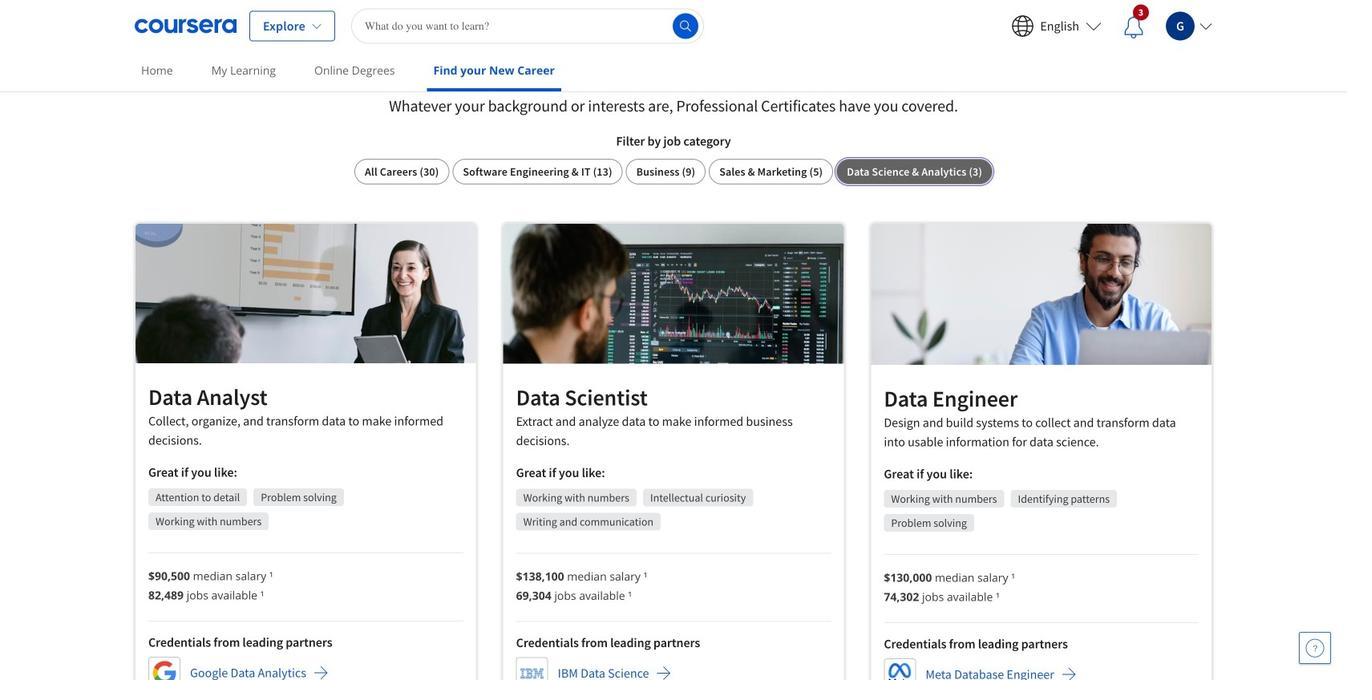 Task type: locate. For each thing, give the bounding box(es) containing it.
option group
[[354, 159, 993, 184]]

coursera image
[[135, 13, 237, 39]]

help center image
[[1306, 638, 1325, 658]]

None button
[[354, 159, 449, 184], [453, 159, 623, 184], [626, 159, 706, 184], [709, 159, 833, 184], [837, 159, 993, 184], [354, 159, 449, 184], [453, 159, 623, 184], [626, 159, 706, 184], [709, 159, 833, 184], [837, 159, 993, 184]]

None search field
[[351, 8, 704, 44]]



Task type: describe. For each thing, give the bounding box(es) containing it.
data analyst image
[[136, 224, 476, 363]]

data engineer role image
[[871, 224, 1212, 365]]

data scientist image
[[503, 224, 844, 364]]

What do you want to learn? text field
[[351, 8, 704, 44]]



Task type: vqa. For each thing, say whether or not it's contained in the screenshot.
Help Center Image on the bottom of the page
yes



